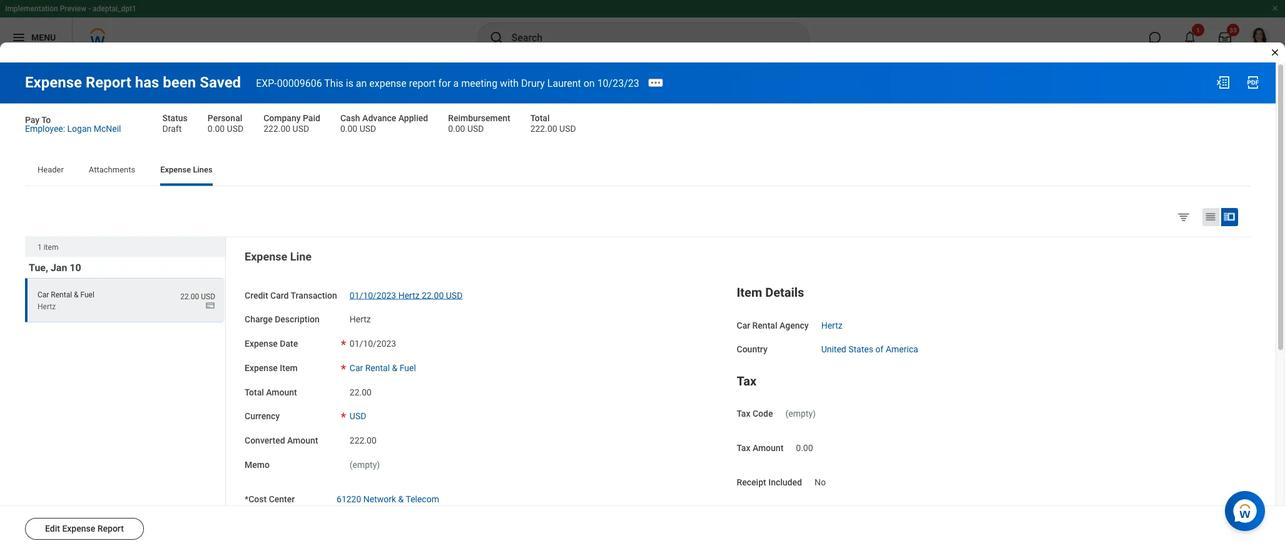 Task type: locate. For each thing, give the bounding box(es) containing it.
amount right converted at left
[[287, 436, 318, 446]]

222.00 down drury
[[530, 124, 557, 134]]

0 horizontal spatial 222.00
[[263, 124, 290, 134]]

Toggle to List Detail view radio
[[1221, 208, 1238, 226]]

0.00 inside the reimbursement 0.00 usd
[[448, 124, 465, 134]]

tax down country
[[737, 374, 756, 389]]

222.00 inside total 222.00 usd
[[530, 124, 557, 134]]

tax left code
[[737, 409, 750, 419]]

*cost
[[245, 494, 267, 505]]

car down tue,
[[38, 291, 49, 299]]

total inside total 222.00 usd
[[530, 113, 550, 124]]

no
[[815, 478, 826, 488]]

0 horizontal spatial rental
[[51, 291, 72, 299]]

0.00 right applied
[[448, 124, 465, 134]]

implementation
[[5, 4, 58, 13]]

car rental & fuel
[[350, 363, 416, 374]]

01/10/2023 for 01/10/2023
[[350, 339, 396, 349]]

car
[[38, 291, 49, 299], [737, 320, 750, 331], [350, 363, 363, 374]]

1 horizontal spatial 222.00
[[350, 436, 377, 446]]

1
[[38, 243, 42, 252]]

0 horizontal spatial 22.00
[[180, 293, 199, 301]]

0 vertical spatial fuel
[[80, 291, 94, 299]]

0 horizontal spatial item
[[280, 363, 298, 374]]

expense up to
[[25, 74, 82, 91]]

tax amount element
[[796, 436, 813, 454]]

profile logan mcneil element
[[1243, 24, 1278, 51]]

01/10/2023 hertz 22.00 usd
[[350, 290, 463, 301]]

expense left line
[[245, 250, 287, 264]]

2 horizontal spatial rental
[[752, 320, 777, 331]]

rental for car rental & fuel hertz
[[51, 291, 72, 299]]

1 vertical spatial rental
[[752, 320, 777, 331]]

date
[[280, 339, 298, 349]]

1 vertical spatial report
[[97, 524, 124, 535]]

-
[[88, 4, 91, 13]]

rental up total amount element
[[365, 363, 390, 374]]

rental for car rental & fuel
[[365, 363, 390, 374]]

hertz
[[398, 290, 420, 301], [38, 303, 56, 311], [350, 315, 371, 325], [821, 320, 843, 331]]

laurent
[[547, 77, 581, 89]]

item
[[737, 285, 762, 300], [280, 363, 298, 374]]

expense
[[25, 74, 82, 91], [160, 165, 191, 174], [245, 250, 287, 264], [245, 339, 278, 349], [245, 363, 278, 374], [62, 524, 95, 535]]

expense for expense lines
[[160, 165, 191, 174]]

rental up country
[[752, 320, 777, 331]]

tab list containing header
[[25, 156, 1251, 186]]

advance
[[362, 113, 396, 124]]

1 horizontal spatial 22.00
[[350, 387, 372, 398]]

expense date element
[[350, 331, 396, 350]]

usd inside cash advance applied 0.00 usd
[[360, 124, 376, 134]]

center
[[269, 494, 295, 505]]

2 horizontal spatial 22.00
[[422, 290, 444, 301]]

item inside group
[[737, 285, 762, 300]]

fuel for car rental & fuel hertz
[[80, 291, 94, 299]]

0.00 inside cash advance applied 0.00 usd
[[340, 124, 357, 134]]

2 vertical spatial rental
[[365, 363, 390, 374]]

pay
[[25, 115, 40, 125]]

1 horizontal spatial item
[[737, 285, 762, 300]]

status draft
[[162, 113, 188, 134]]

expense inside tab list
[[160, 165, 191, 174]]

this
[[324, 77, 343, 89]]

& down 10
[[74, 291, 79, 299]]

edit
[[45, 524, 60, 535]]

details
[[765, 285, 804, 300]]

car rental & fuel hertz
[[38, 291, 94, 311]]

1 vertical spatial 01/10/2023
[[350, 339, 396, 349]]

(empty) inside the tax group
[[785, 409, 816, 419]]

item details group
[[737, 283, 1216, 356]]

tab list
[[25, 156, 1251, 186]]

tax
[[737, 374, 756, 389], [737, 409, 750, 419], [737, 443, 750, 454]]

export to excel image
[[1216, 75, 1231, 90]]

1 vertical spatial &
[[392, 363, 397, 374]]

1 horizontal spatial fuel
[[400, 363, 416, 374]]

amount for total amount
[[266, 387, 297, 398]]

a
[[453, 77, 459, 89]]

total 222.00 usd
[[530, 113, 576, 134]]

0.00
[[208, 124, 225, 134], [340, 124, 357, 134], [448, 124, 465, 134], [796, 443, 813, 454]]

01/10/2023 up charge description element on the bottom
[[350, 290, 396, 301]]

2 vertical spatial &
[[398, 494, 404, 505]]

expense down charge
[[245, 339, 278, 349]]

car rental agency
[[737, 320, 809, 331]]

2 01/10/2023 from the top
[[350, 339, 396, 349]]

expense line
[[245, 250, 312, 264]]

option group
[[1174, 208, 1248, 229]]

toggle to list detail view image
[[1223, 211, 1236, 223]]

tax group
[[737, 371, 1216, 421]]

0 vertical spatial item
[[737, 285, 762, 300]]

amount up receipt included
[[753, 443, 783, 454]]

0 vertical spatial tax
[[737, 374, 756, 389]]

0.00 left the advance
[[340, 124, 357, 134]]

charge description
[[245, 315, 320, 325]]

item left details
[[737, 285, 762, 300]]

61220 network & telecom link
[[337, 492, 439, 505]]

report
[[409, 77, 436, 89]]

amount down expense item
[[266, 387, 297, 398]]

applied
[[398, 113, 428, 124]]

saved
[[200, 74, 241, 91]]

exp-
[[256, 77, 277, 89]]

222.00 inside company paid 222.00 usd
[[263, 124, 290, 134]]

rental inside item details group
[[752, 320, 777, 331]]

0.00 right status draft
[[208, 124, 225, 134]]

0 vertical spatial rental
[[51, 291, 72, 299]]

0 vertical spatial total
[[530, 113, 550, 124]]

usd inside personal 0.00 usd
[[227, 124, 243, 134]]

logan
[[67, 124, 92, 134]]

& right network
[[398, 494, 404, 505]]

report left has
[[86, 74, 131, 91]]

0 horizontal spatial &
[[74, 291, 79, 299]]

2 vertical spatial car
[[350, 363, 363, 374]]

0 vertical spatial 01/10/2023
[[350, 290, 396, 301]]

mcneil
[[94, 124, 121, 134]]

fuel inside car rental & fuel hertz
[[80, 291, 94, 299]]

usd inside total 222.00 usd
[[559, 124, 576, 134]]

2 tax from the top
[[737, 409, 750, 419]]

charge description element
[[350, 307, 371, 326]]

has
[[135, 74, 159, 91]]

report right edit
[[97, 524, 124, 535]]

222.00 down usd link
[[350, 436, 377, 446]]

employee:
[[25, 124, 65, 134]]

0 vertical spatial car
[[38, 291, 49, 299]]

personal
[[208, 113, 242, 124]]

& for car rental & fuel hertz
[[74, 291, 79, 299]]

2 horizontal spatial car
[[737, 320, 750, 331]]

1 01/10/2023 from the top
[[350, 290, 396, 301]]

tax for tax code
[[737, 409, 750, 419]]

car for car rental & fuel
[[350, 363, 363, 374]]

amount for converted amount
[[287, 436, 318, 446]]

1 vertical spatial fuel
[[400, 363, 416, 374]]

transaction
[[291, 290, 337, 301]]

1 horizontal spatial (empty)
[[785, 409, 816, 419]]

2 vertical spatial tax
[[737, 443, 750, 454]]

tab list inside expense report has been saved main content
[[25, 156, 1251, 186]]

(empty) down converted amount element
[[350, 460, 380, 471]]

2 horizontal spatial &
[[398, 494, 404, 505]]

expense right edit
[[62, 524, 95, 535]]

tue, jan 10 region
[[25, 237, 226, 552]]

1 horizontal spatial &
[[392, 363, 397, 374]]

car inside car rental & fuel hertz
[[38, 291, 49, 299]]

expense for expense report has been saved
[[25, 74, 82, 91]]

car inside item details group
[[737, 320, 750, 331]]

0 horizontal spatial car
[[38, 291, 49, 299]]

expense left lines
[[160, 165, 191, 174]]

total
[[530, 113, 550, 124], [245, 387, 264, 398]]

usd inside the reimbursement 0.00 usd
[[467, 124, 484, 134]]

& for car rental & fuel
[[392, 363, 397, 374]]

telecom
[[406, 494, 439, 505]]

been
[[163, 74, 196, 91]]

item down date
[[280, 363, 298, 374]]

receipt
[[737, 478, 766, 488]]

header
[[38, 165, 64, 174]]

option group inside expense report has been saved main content
[[1174, 208, 1248, 229]]

item list list box
[[25, 257, 225, 323]]

employee: logan mcneil link
[[25, 121, 121, 134]]

amount
[[266, 387, 297, 398], [287, 436, 318, 446], [753, 443, 783, 454]]

1 vertical spatial total
[[245, 387, 264, 398]]

(empty) up tax amount element
[[785, 409, 816, 419]]

exp-00009606 this is an expense report for a meeting with drury laurent on 10/23/23
[[256, 77, 639, 89]]

cash
[[340, 113, 360, 124]]

report inside button
[[97, 524, 124, 535]]

hertz link
[[821, 318, 843, 331]]

company
[[263, 113, 301, 124]]

expense report has been saved
[[25, 74, 241, 91]]

0 vertical spatial &
[[74, 291, 79, 299]]

tax up receipt
[[737, 443, 750, 454]]

reimbursement 0.00 usd
[[448, 113, 510, 134]]

usd
[[227, 124, 243, 134], [293, 124, 309, 134], [360, 124, 376, 134], [467, 124, 484, 134], [559, 124, 576, 134], [446, 290, 463, 301], [201, 293, 215, 301], [350, 412, 366, 422]]

line
[[290, 250, 312, 264]]

0 horizontal spatial (empty)
[[350, 460, 380, 471]]

total up currency
[[245, 387, 264, 398]]

0 horizontal spatial total
[[245, 387, 264, 398]]

01/10/2023 up car rental & fuel link
[[350, 339, 396, 349]]

00009606
[[277, 77, 322, 89]]

1 horizontal spatial car
[[350, 363, 363, 374]]

credit card image
[[205, 301, 215, 311]]

tue,
[[29, 262, 48, 274]]

1 vertical spatial (empty)
[[350, 460, 380, 471]]

(empty)
[[785, 409, 816, 419], [350, 460, 380, 471]]

to
[[41, 115, 51, 125]]

& inside car rental & fuel hertz
[[74, 291, 79, 299]]

0 horizontal spatial fuel
[[80, 291, 94, 299]]

1 vertical spatial tax
[[737, 409, 750, 419]]

rental down jan on the top
[[51, 291, 72, 299]]

hertz inside item details group
[[821, 320, 843, 331]]

view printable version (pdf) image
[[1246, 75, 1261, 90]]

2 horizontal spatial 222.00
[[530, 124, 557, 134]]

& down expense date element
[[392, 363, 397, 374]]

1 horizontal spatial total
[[530, 113, 550, 124]]

22.00 inside item list list box
[[180, 293, 199, 301]]

3 tax from the top
[[737, 443, 750, 454]]

expense up total amount
[[245, 363, 278, 374]]

(empty) for tax code
[[785, 409, 816, 419]]

10/23/23
[[597, 77, 639, 89]]

0.00 inside personal 0.00 usd
[[208, 124, 225, 134]]

22.00
[[422, 290, 444, 301], [180, 293, 199, 301], [350, 387, 372, 398]]

01/10/2023
[[350, 290, 396, 301], [350, 339, 396, 349]]

expense
[[369, 77, 407, 89]]

rental inside car rental & fuel hertz
[[51, 291, 72, 299]]

usd inside company paid 222.00 usd
[[293, 124, 309, 134]]

car up country
[[737, 320, 750, 331]]

car up total amount element
[[350, 363, 363, 374]]

0.00 up included
[[796, 443, 813, 454]]

report
[[86, 74, 131, 91], [97, 524, 124, 535]]

implementation preview -   adeptai_dpt1 banner
[[0, 0, 1285, 58]]

1 tax from the top
[[737, 374, 756, 389]]

total down drury
[[530, 113, 550, 124]]

close environment banner image
[[1271, 4, 1279, 12]]

61220 network & telecom
[[337, 494, 439, 505]]

1 horizontal spatial rental
[[365, 363, 390, 374]]

notifications large image
[[1184, 31, 1196, 44]]

0 vertical spatial (empty)
[[785, 409, 816, 419]]

rental
[[51, 291, 72, 299], [752, 320, 777, 331], [365, 363, 390, 374]]

222.00 left paid
[[263, 124, 290, 134]]

1 vertical spatial car
[[737, 320, 750, 331]]



Task type: describe. For each thing, give the bounding box(es) containing it.
01/10/2023 for 01/10/2023 hertz 22.00 usd
[[350, 290, 396, 301]]

expense item
[[245, 363, 298, 374]]

pay to
[[25, 115, 51, 125]]

expense report has been saved main content
[[0, 63, 1285, 552]]

expense lines
[[160, 165, 213, 174]]

cash advance applied 0.00 usd
[[340, 113, 428, 134]]

on
[[584, 77, 595, 89]]

01/10/2023 hertz 22.00 usd link
[[350, 288, 463, 301]]

61220
[[337, 494, 361, 505]]

search image
[[489, 30, 504, 45]]

description
[[275, 315, 320, 325]]

included
[[768, 478, 802, 488]]

tax for tax amount
[[737, 443, 750, 454]]

0 vertical spatial report
[[86, 74, 131, 91]]

code
[[753, 409, 773, 419]]

with
[[500, 77, 519, 89]]

jan
[[51, 262, 67, 274]]

united
[[821, 345, 846, 355]]

1 vertical spatial item
[[280, 363, 298, 374]]

country
[[737, 345, 767, 355]]

tax code
[[737, 409, 773, 419]]

meeting
[[461, 77, 497, 89]]

usd inside item list list box
[[201, 293, 215, 301]]

hertz inside car rental & fuel hertz
[[38, 303, 56, 311]]

employee: logan mcneil
[[25, 124, 121, 134]]

united states of america
[[821, 345, 918, 355]]

expense report has been saved dialog
[[0, 0, 1285, 552]]

item
[[44, 243, 58, 252]]

toggle to grid view image
[[1204, 211, 1217, 223]]

select to filter grid data image
[[1177, 210, 1191, 224]]

total amount
[[245, 387, 297, 398]]

1 item
[[38, 243, 58, 252]]

inbox large image
[[1219, 31, 1231, 44]]

tax for tax
[[737, 374, 756, 389]]

an
[[356, 77, 367, 89]]

states
[[848, 345, 873, 355]]

22.00 usd
[[180, 293, 215, 301]]

22.00 for 22.00 usd
[[180, 293, 199, 301]]

& for 61220 network & telecom
[[398, 494, 404, 505]]

rental for car rental agency
[[752, 320, 777, 331]]

reimbursement
[[448, 113, 510, 124]]

america
[[886, 345, 918, 355]]

attachments
[[89, 165, 135, 174]]

converted amount
[[245, 436, 318, 446]]

agency
[[780, 320, 809, 331]]

Toggle to Grid view radio
[[1202, 208, 1219, 226]]

is
[[346, 77, 353, 89]]

adeptai_dpt1
[[93, 4, 136, 13]]

item details button
[[737, 285, 804, 300]]

car rental & fuel link
[[350, 361, 416, 374]]

item details
[[737, 285, 804, 300]]

draft
[[162, 124, 182, 134]]

22.00 for 22.00
[[350, 387, 372, 398]]

status
[[162, 113, 188, 124]]

lines
[[193, 165, 213, 174]]

paid
[[303, 113, 320, 124]]

tax button
[[737, 374, 756, 389]]

total for total amount
[[245, 387, 264, 398]]

usd link
[[350, 409, 366, 422]]

drury
[[521, 77, 545, 89]]

card
[[270, 290, 289, 301]]

memo
[[245, 460, 270, 471]]

car for car rental & fuel hertz
[[38, 291, 49, 299]]

personal 0.00 usd
[[208, 113, 243, 134]]

tax amount
[[737, 443, 783, 454]]

receipt included
[[737, 478, 802, 488]]

currency
[[245, 412, 280, 422]]

(empty) for memo
[[350, 460, 380, 471]]

network
[[363, 494, 396, 505]]

implementation preview -   adeptai_dpt1
[[5, 4, 136, 13]]

tue, jan 10
[[29, 262, 81, 274]]

converted
[[245, 436, 285, 446]]

amount for tax amount
[[753, 443, 783, 454]]

receipt included element
[[815, 470, 826, 489]]

total for total 222.00 usd
[[530, 113, 550, 124]]

total amount element
[[350, 380, 372, 399]]

expense for expense item
[[245, 363, 278, 374]]

preview
[[60, 4, 86, 13]]

expense for expense date
[[245, 339, 278, 349]]

united states of america link
[[821, 342, 918, 355]]

exp-00009606 this is an expense report for a meeting with drury laurent on 10/23/23 link
[[256, 77, 639, 89]]

close expense report has been saved image
[[1270, 48, 1280, 58]]

expense for expense line
[[245, 250, 287, 264]]

converted amount element
[[350, 428, 377, 447]]

workday assistant region
[[1225, 487, 1270, 532]]

expense inside button
[[62, 524, 95, 535]]

expense date
[[245, 339, 298, 349]]

of
[[875, 345, 884, 355]]

car for car rental agency
[[737, 320, 750, 331]]

company paid 222.00 usd
[[263, 113, 320, 134]]

credit
[[245, 290, 268, 301]]

fuel for car rental & fuel
[[400, 363, 416, 374]]

*cost center
[[245, 494, 295, 505]]



Task type: vqa. For each thing, say whether or not it's contained in the screenshot.
Item to the right
yes



